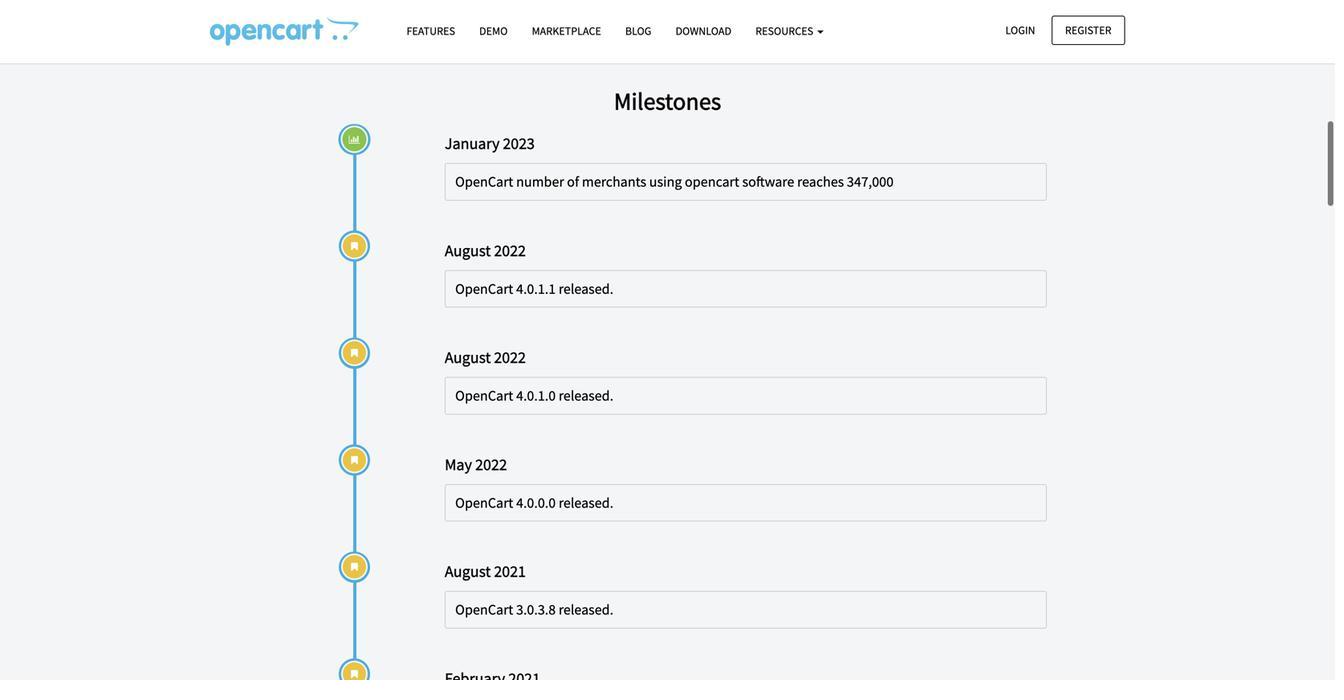 Task type: describe. For each thing, give the bounding box(es) containing it.
august for opencart 3.0.3.8 released.
[[445, 561, 491, 581]]

august 2021
[[445, 561, 526, 581]]

opencart 4.0.0.0 released.
[[455, 494, 614, 512]]

number
[[516, 173, 564, 191]]

login
[[1006, 23, 1035, 37]]

features
[[407, 24, 455, 38]]

opencart for opencart number of merchants using opencart software reaches 347,000
[[455, 173, 513, 191]]

opencart 3.0.3.8 released.
[[455, 601, 614, 619]]

opencart for opencart 4.0.0.0 released.
[[455, 494, 513, 512]]

4.0.1.0
[[516, 387, 556, 405]]

may
[[445, 454, 472, 474]]

download
[[676, 24, 732, 38]]

register
[[1065, 23, 1112, 37]]

opencart
[[685, 173, 739, 191]]

opencart - company image
[[210, 17, 358, 46]]

milestones
[[614, 86, 721, 116]]

2021
[[494, 561, 526, 581]]

demo
[[479, 24, 508, 38]]

blog
[[625, 24, 652, 38]]

opencart 4.0.1.0 released.
[[455, 387, 614, 405]]

of
[[567, 173, 579, 191]]

using
[[649, 173, 682, 191]]

august 2022 for opencart 4.0.1.0 released.
[[445, 347, 526, 367]]

2022 for 4.0.1.1
[[494, 240, 526, 260]]

marketplace
[[532, 24, 601, 38]]

2022 for 4.0.1.0
[[494, 347, 526, 367]]

347,000
[[847, 173, 894, 191]]

january 2023
[[445, 133, 535, 153]]

merchants
[[582, 173, 646, 191]]

released. for opencart 4.0.1.0 released.
[[559, 387, 614, 405]]



Task type: vqa. For each thing, say whether or not it's contained in the screenshot.


Task type: locate. For each thing, give the bounding box(es) containing it.
opencart
[[455, 173, 513, 191], [455, 280, 513, 298], [455, 387, 513, 405], [455, 494, 513, 512], [455, 601, 513, 619]]

2 august 2022 from the top
[[445, 347, 526, 367]]

2 opencart from the top
[[455, 280, 513, 298]]

3 august from the top
[[445, 561, 491, 581]]

3 released. from the top
[[559, 494, 614, 512]]

4.0.1.1
[[516, 280, 556, 298]]

released.
[[559, 280, 614, 298], [559, 387, 614, 405], [559, 494, 614, 512], [559, 601, 614, 619]]

2022 up opencart 4.0.1.0 released.
[[494, 347, 526, 367]]

3 opencart from the top
[[455, 387, 513, 405]]

released. right 4.0.1.0
[[559, 387, 614, 405]]

released. for opencart 4.0.0.0 released.
[[559, 494, 614, 512]]

2022
[[494, 240, 526, 260], [494, 347, 526, 367], [475, 454, 507, 474]]

0 vertical spatial 2022
[[494, 240, 526, 260]]

demo link
[[467, 17, 520, 45]]

august up opencart 4.0.1.0 released.
[[445, 347, 491, 367]]

download link
[[664, 17, 744, 45]]

features link
[[395, 17, 467, 45]]

0 vertical spatial august 2022
[[445, 240, 526, 260]]

4.0.0.0
[[516, 494, 556, 512]]

2022 for 4.0.0.0
[[475, 454, 507, 474]]

released. right 4.0.1.1
[[559, 280, 614, 298]]

2022 up opencart 4.0.1.1 released.
[[494, 240, 526, 260]]

login link
[[992, 16, 1049, 45]]

opencart down may 2022
[[455, 494, 513, 512]]

released. right 3.0.3.8
[[559, 601, 614, 619]]

opencart down january 2023
[[455, 173, 513, 191]]

resources
[[756, 24, 816, 38]]

opencart number of merchants using opencart software reaches 347,000
[[455, 173, 894, 191]]

1 vertical spatial august
[[445, 347, 491, 367]]

2 vertical spatial 2022
[[475, 454, 507, 474]]

released. right 4.0.0.0
[[559, 494, 614, 512]]

august for opencart 4.0.1.0 released.
[[445, 347, 491, 367]]

opencart for opencart 3.0.3.8 released.
[[455, 601, 513, 619]]

opencart left 4.0.1.1
[[455, 280, 513, 298]]

opencart for opencart 4.0.1.0 released.
[[455, 387, 513, 405]]

marketplace link
[[520, 17, 613, 45]]

august up opencart 4.0.1.1 released.
[[445, 240, 491, 260]]

2 august from the top
[[445, 347, 491, 367]]

5 opencart from the top
[[455, 601, 513, 619]]

opencart 4.0.1.1 released.
[[455, 280, 614, 298]]

august for opencart 4.0.1.1 released.
[[445, 240, 491, 260]]

august 2022 up opencart 4.0.1.0 released.
[[445, 347, 526, 367]]

opencart down august 2021
[[455, 601, 513, 619]]

3.0.3.8
[[516, 601, 556, 619]]

august 2022 up opencart 4.0.1.1 released.
[[445, 240, 526, 260]]

2022 right may
[[475, 454, 507, 474]]

august left 2021
[[445, 561, 491, 581]]

resources link
[[744, 17, 836, 45]]

august 2022
[[445, 240, 526, 260], [445, 347, 526, 367]]

2 released. from the top
[[559, 387, 614, 405]]

4 released. from the top
[[559, 601, 614, 619]]

august
[[445, 240, 491, 260], [445, 347, 491, 367], [445, 561, 491, 581]]

4 opencart from the top
[[455, 494, 513, 512]]

software
[[742, 173, 794, 191]]

august 2022 for opencart 4.0.1.1 released.
[[445, 240, 526, 260]]

2023
[[503, 133, 535, 153]]

1 vertical spatial august 2022
[[445, 347, 526, 367]]

january
[[445, 133, 500, 153]]

may 2022
[[445, 454, 507, 474]]

2 vertical spatial august
[[445, 561, 491, 581]]

1 released. from the top
[[559, 280, 614, 298]]

1 august 2022 from the top
[[445, 240, 526, 260]]

opencart left 4.0.1.0
[[455, 387, 513, 405]]

1 opencart from the top
[[455, 173, 513, 191]]

register link
[[1052, 16, 1125, 45]]

1 vertical spatial 2022
[[494, 347, 526, 367]]

released. for opencart 3.0.3.8 released.
[[559, 601, 614, 619]]

opencart for opencart 4.0.1.1 released.
[[455, 280, 513, 298]]

released. for opencart 4.0.1.1 released.
[[559, 280, 614, 298]]

blog link
[[613, 17, 664, 45]]

1 august from the top
[[445, 240, 491, 260]]

0 vertical spatial august
[[445, 240, 491, 260]]

reaches
[[797, 173, 844, 191]]



